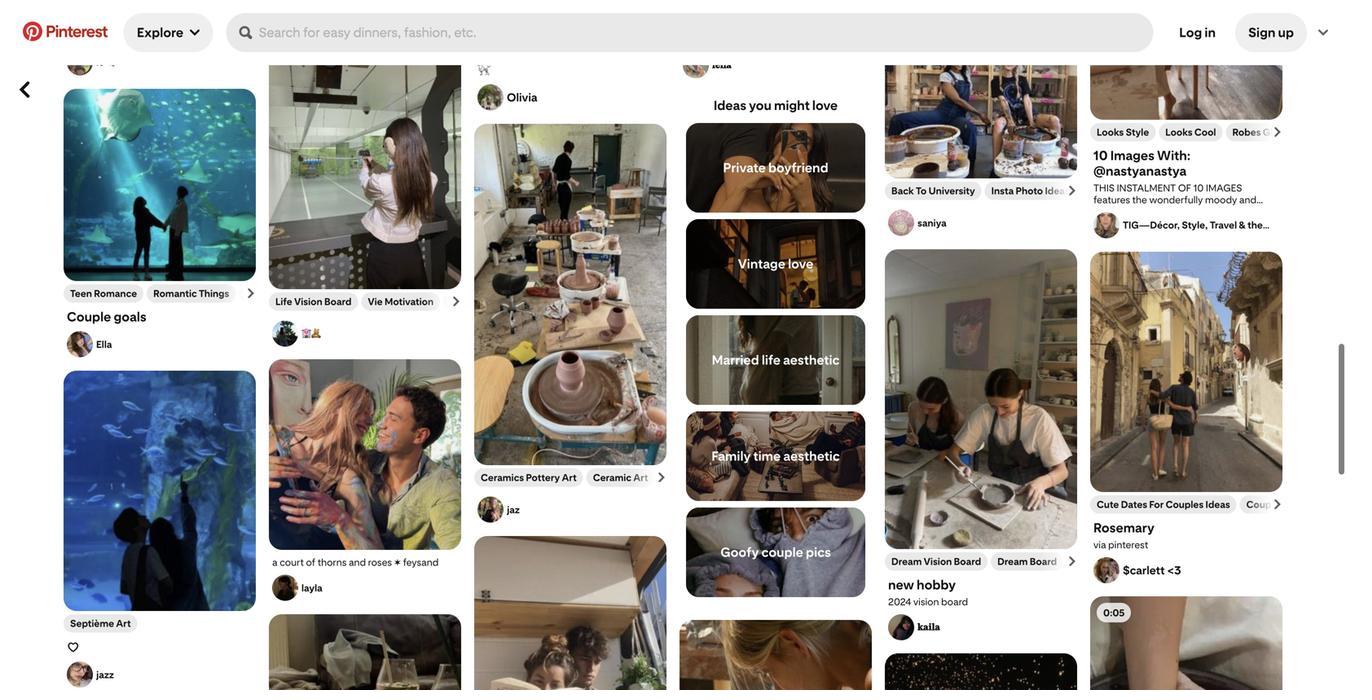 Task type: describe. For each thing, give the bounding box(es) containing it.
back to university
[[891, 185, 975, 197]]

cute dates for couples ideas
[[1097, 499, 1230, 510]]

dream for dream vision board
[[891, 556, 922, 568]]

post
[[1093, 265, 1114, 277]]

photos
[[1183, 206, 1214, 218]]

insta photo ideas
[[991, 185, 1070, 197]]

pinterest
[[1108, 539, 1148, 551]]

private boyfriend link
[[686, 123, 865, 213]]

@nastyanastya:
[[1093, 218, 1165, 229]]

style for looks style
[[1126, 126, 1149, 138]]

♡
[[67, 640, 79, 655]]

couple goals button
[[67, 309, 253, 325]]

new hobby button
[[888, 577, 1074, 593]]

love inside vintage love link
[[788, 256, 813, 272]]

ceramics
[[481, 472, 524, 484]]

vision for life
[[294, 296, 322, 308]]

𝐤𝐚𝐢𝐥𝐚 image
[[888, 614, 914, 640]]

0 horizontal spatial @nastyanastya
[[1093, 163, 1187, 179]]

scroll image for vie motivation
[[451, 297, 461, 306]]

0:05 button
[[1090, 596, 1283, 690]]

scroll image for dream board
[[1067, 557, 1077, 566]]

🤍
[[67, 26, 80, 42]]

art for ceramic art
[[633, 472, 648, 484]]

wonderfully
[[1149, 194, 1203, 206]]

layla button down a court of thorns and roses ✶ feysand 'button' at the bottom
[[272, 575, 458, 601]]

0:05 link
[[1090, 596, 1283, 690]]

<3
[[1167, 563, 1181, 577]]

2 horizontal spatial 10
[[1193, 182, 1204, 194]]

scarlettholliday image
[[1093, 557, 1120, 583]]

thorns
[[318, 557, 347, 568]]

rosemary button
[[1093, 520, 1279, 536]]

candlelight...
[[1188, 253, 1245, 265]]

dream board
[[997, 556, 1057, 568]]

ella image
[[67, 331, 93, 357]]

lo🪐
[[96, 56, 114, 68]]

feysand
[[403, 557, 439, 568]]

1 vertical spatial images
[[1128, 265, 1161, 277]]

a left cup
[[1163, 229, 1169, 241]]

1 horizontal spatial art
[[562, 472, 577, 484]]

of left tea
[[1190, 229, 1200, 241]]

private boyfriend
[[723, 160, 828, 176]]

$carlett <3
[[1123, 563, 1181, 577]]

couples
[[1166, 499, 1204, 510]]

1 horizontal spatial ideas
[[1045, 185, 1070, 197]]

cute dates for couples ideas link
[[1097, 499, 1230, 510]]

board right mood at the left of the page
[[172, 4, 199, 16]]

a court of thorns and roses ✶ feysand
[[272, 557, 439, 568]]

goofy
[[720, 545, 759, 560]]

romantic
[[1093, 206, 1134, 218]]

a person sitting at a table with wine glasses and candles in front of them, image
[[269, 614, 461, 690]]

dinner
[[1093, 253, 1122, 265]]

scroll image for ceramic art
[[657, 473, 667, 482]]

this
[[1093, 182, 1115, 194]]

♡ button
[[67, 639, 253, 655]]

of right court
[[306, 557, 315, 568]]

vintage love link
[[686, 219, 865, 309]]

paris;
[[1125, 241, 1149, 253]]

daily
[[1123, 231, 1146, 243]]

in inside log in 'button'
[[1205, 25, 1216, 40]]

tig⏤décor, style, travel & the daily search for beautiful things image
[[1093, 212, 1120, 238]]

1 vertical spatial things
[[199, 288, 229, 299]]

teen romance
[[70, 288, 137, 299]]

0 horizontal spatial in
[[1093, 229, 1101, 241]]

the
[[1247, 253, 1264, 265]]

layla button down roses
[[301, 582, 458, 594]]

time
[[753, 449, 781, 464]]

café
[[1093, 241, 1113, 253]]

two people looking at fish in an aquarium image
[[64, 371, 256, 611]]

a woman is making clay on a wheel image
[[680, 620, 872, 690]]

explore button
[[124, 13, 213, 52]]

a left &
[[1229, 229, 1235, 241]]

board left the scarlettholliday image
[[1030, 556, 1057, 568]]

couple for couple style
[[1246, 499, 1280, 510]]

looks style link
[[1097, 126, 1149, 138]]

ella
[[96, 338, 112, 350]]

lo🪐 button down 🤍 button
[[67, 49, 253, 75]]

the inside tig⏤décor, style, travel & the daily search for beautiful things
[[1248, 219, 1263, 231]]

this
[[1172, 277, 1190, 288]]

roses
[[368, 557, 392, 568]]

dream board link
[[997, 556, 1057, 568]]

🤍 button
[[67, 26, 253, 43]]

couple for couple goals
[[67, 309, 111, 325]]

scroll image for couple style
[[1273, 499, 1283, 509]]

sign
[[1248, 25, 1276, 40]]

1 horizontal spatial at
[[1218, 229, 1227, 241]]

glamorous.
[[1202, 277, 1253, 288]]

instalment
[[1117, 182, 1176, 194]]

scroll image for mood board
[[246, 5, 256, 15]]

10 images with: @nastyanastya this instalment of 10 images features the wonderfully moody and romantic instagram photos of @nastyanastya: a sun-drenched morning in tuscany, and a cup of tea at a sidewalk café in paris; a day at the gallery, and a dinner of scallops by candlelight... the post 10 images with: @nastyanastya appeared first on this is glamorous.
[[1093, 148, 1277, 288]]

pottery being made in an art studio image
[[474, 124, 667, 465]]

board left vie on the top left of page
[[324, 296, 352, 308]]

cup
[[1171, 229, 1188, 241]]

tea
[[1202, 229, 1216, 241]]

to
[[916, 185, 927, 197]]

0:05
[[1103, 607, 1125, 619]]

septième
[[70, 618, 114, 629]]

teen
[[70, 288, 92, 299]]

goofy couple pics
[[720, 545, 831, 560]]

up
[[1278, 25, 1294, 40]]

images
[[1206, 182, 1242, 194]]

vintage
[[738, 256, 785, 272]]

0 vertical spatial 10
[[1093, 148, 1108, 163]]

ceramic
[[593, 472, 631, 484]]

pinterest image
[[23, 22, 42, 41]]

vision
[[913, 596, 939, 608]]

Search text field
[[259, 13, 1147, 52]]

lo🪐 button down explore popup button
[[96, 56, 253, 69]]

two hands on a plate with mud all over them and one hand holding the other image
[[1090, 596, 1283, 690]]

university
[[929, 185, 975, 197]]

robes glamour
[[1232, 126, 1302, 138]]

scroll image for romantic things
[[246, 288, 256, 298]]

mood
[[144, 4, 170, 16]]

mood board link
[[144, 4, 199, 16]]

motivation
[[385, 296, 434, 308]]

romantic things
[[153, 288, 229, 299]]

glamour
[[1263, 126, 1302, 138]]

sidewalk
[[1237, 229, 1276, 241]]

of right dinner on the top right of the page
[[1124, 253, 1134, 265]]

aesthetic for family time aesthetic
[[783, 449, 840, 464]]

moody
[[1205, 194, 1237, 206]]

couple
[[761, 545, 803, 560]]

looks cool
[[1165, 126, 1216, 138]]

things inside tig⏤décor, style, travel & the daily search for beautiful things
[[1240, 231, 1270, 243]]

life vision board
[[275, 296, 352, 308]]

back to university link
[[891, 185, 975, 197]]



Task type: locate. For each thing, give the bounding box(es) containing it.
a left sun-
[[1167, 218, 1172, 229]]

0 horizontal spatial scroll image
[[1067, 186, 1077, 196]]

couple right couples
[[1246, 499, 1280, 510]]

life
[[275, 296, 292, 308]]

oliviagxlx image
[[477, 84, 504, 110]]

1 horizontal spatial in
[[1115, 241, 1123, 253]]

vision
[[294, 296, 322, 308], [924, 556, 952, 568]]

10 down looks style link
[[1093, 148, 1108, 163]]

court
[[280, 557, 304, 568]]

$carlett <3 link
[[1123, 563, 1279, 577]]

tig⏤décor,
[[1123, 219, 1180, 231]]

10 right post
[[1116, 265, 1126, 277]]

pottery
[[526, 472, 560, 484]]

sun-
[[1174, 218, 1194, 229]]

1 horizontal spatial the
[[1188, 241, 1203, 253]]

10 right of
[[1193, 182, 1204, 194]]

2 vertical spatial the
[[1188, 241, 1203, 253]]

1 looks from the left
[[1097, 126, 1124, 138]]

images down looks style
[[1110, 148, 1155, 163]]

scallops
[[1136, 253, 1172, 265]]

1 vertical spatial aesthetic
[[783, 449, 840, 464]]

0 horizontal spatial couple
[[67, 309, 111, 325]]

0 vertical spatial the
[[1132, 194, 1147, 206]]

with:
[[1157, 148, 1191, 163], [1163, 265, 1187, 277]]

1 horizontal spatial couple
[[1246, 499, 1280, 510]]

is
[[1192, 277, 1199, 288]]

teen romance link
[[70, 288, 137, 299]]

back
[[891, 185, 914, 197]]

2 horizontal spatial the
[[1248, 219, 1263, 231]]

family time aesthetic link
[[686, 411, 865, 501]]

jazz
[[96, 669, 114, 681]]

ideas right couples
[[1206, 499, 1230, 510]]

0 vertical spatial vision
[[294, 296, 322, 308]]

married life aesthetic link
[[686, 315, 865, 405]]

love right vintage
[[788, 256, 813, 272]]

0 horizontal spatial vision
[[294, 296, 322, 308]]

🏩🧸 image
[[272, 321, 298, 347]]

two women in aprons working on pottery image
[[885, 249, 1077, 549]]

family
[[712, 449, 751, 464]]

🍁jackie🍁
[[301, 1, 351, 13]]

search
[[1148, 231, 1180, 243]]

1 dream from the left
[[891, 556, 922, 568]]

𝐥𝐞𝐧𝐚 button
[[680, 0, 872, 78], [680, 9, 872, 78], [683, 52, 869, 78], [712, 59, 869, 72]]

septième art link
[[70, 618, 131, 629]]

new hobby 2024 vision board
[[888, 577, 968, 608]]

appeared
[[1093, 277, 1137, 288]]

1 vertical spatial vision
[[924, 556, 952, 568]]

sign up
[[1248, 25, 1294, 40]]

in left tuscany,
[[1093, 229, 1101, 241]]

0 horizontal spatial 10
[[1093, 148, 1108, 163]]

lo🪐 image
[[67, 49, 93, 75]]

two women sitting on top of buckets in a pottery shop with one holding up her hand image
[[885, 0, 1077, 179]]

1 horizontal spatial dream
[[997, 556, 1028, 568]]

1 horizontal spatial looks
[[1165, 126, 1193, 138]]

looks up this at the top right of the page
[[1097, 126, 1124, 138]]

things down morning on the top of page
[[1240, 231, 1270, 243]]

dream up 'new'
[[891, 556, 922, 568]]

𝐥𝐞𝐧𝐚 image
[[683, 52, 709, 78]]

ideas you might love
[[714, 98, 838, 113]]

board up new hobby button at the right bottom of the page
[[954, 556, 981, 568]]

vie motivation
[[368, 296, 434, 308]]

boyfriend
[[768, 160, 828, 176]]

looks for looks style
[[1097, 126, 1124, 138]]

aesthetic right time
[[783, 449, 840, 464]]

2 looks from the left
[[1165, 126, 1193, 138]]

things right "romantic"
[[199, 288, 229, 299]]

wishing candles, romantic date night ideas, romantic dates, romantic surprise, night aesthetic, couple time image
[[885, 653, 1077, 690]]

1 horizontal spatial vision
[[924, 556, 952, 568]]

a court of thorns and roses ✶ feysand button
[[272, 557, 458, 568]]

goofy couple pics link
[[686, 508, 865, 597]]

couple
[[67, 309, 111, 325], [1246, 499, 1280, 510]]

insta
[[991, 185, 1014, 197]]

morning
[[1239, 218, 1277, 229]]

layla image
[[272, 575, 298, 601]]

saniya button
[[885, 200, 1077, 236], [888, 210, 1074, 236], [917, 217, 1074, 229]]

with: left is
[[1163, 265, 1187, 277]]

looks
[[1097, 126, 1124, 138], [1165, 126, 1193, 138]]

rosemary
[[1093, 520, 1155, 536]]

1 aesthetic from the top
[[783, 352, 840, 368]]

at
[[1218, 229, 1227, 241], [1178, 241, 1186, 253]]

0 horizontal spatial style
[[1126, 126, 1149, 138]]

0 horizontal spatial dream
[[891, 556, 922, 568]]

might
[[774, 98, 810, 113]]

scroll image right robes
[[1273, 127, 1283, 137]]

✶
[[394, 557, 401, 568]]

on
[[1159, 277, 1170, 288]]

layla
[[301, 582, 322, 594]]

the right &
[[1248, 219, 1263, 231]]

of up travel
[[1216, 206, 1226, 218]]

1 vertical spatial ideas
[[1045, 185, 1070, 197]]

0 vertical spatial love
[[812, 98, 838, 113]]

1 vertical spatial scroll image
[[1067, 186, 1077, 196]]

0 vertical spatial things
[[1240, 231, 1270, 243]]

aesthetic right life
[[783, 352, 840, 368]]

2 vertical spatial 10
[[1116, 265, 1126, 277]]

two people walking down an alley way with buildings in the background image
[[1090, 252, 1283, 492]]

pinterest
[[46, 22, 107, 41]]

a
[[1167, 218, 1172, 229], [1163, 229, 1169, 241], [1229, 229, 1235, 241], [1151, 241, 1157, 253], [1259, 241, 1264, 253], [272, 557, 278, 568]]

2 horizontal spatial ideas
[[1206, 499, 1230, 510]]

vision up hobby
[[924, 556, 952, 568]]

scroll image
[[1273, 127, 1283, 137], [1067, 186, 1077, 196]]

insta photo ideas link
[[991, 185, 1070, 197]]

dream up new hobby button at the right bottom of the page
[[997, 556, 1028, 568]]

0 vertical spatial @nastyanastya
[[1093, 163, 1187, 179]]

scroll image for looks cool
[[1273, 127, 1283, 137]]

ceramic art link
[[593, 472, 648, 484]]

1 horizontal spatial 10
[[1116, 265, 1126, 277]]

dream vision board
[[891, 556, 981, 568]]

0 vertical spatial style
[[1126, 126, 1149, 138]]

a woman standing in front of a glass window taking a photo with her cell phone image
[[269, 33, 461, 289]]

dream vision board link
[[891, 556, 981, 568]]

style,
[[1182, 219, 1208, 231]]

at right tea
[[1218, 229, 1227, 241]]

1 vertical spatial love
[[788, 256, 813, 272]]

a person sitting at a table with beads and other crafting supplies on the table image
[[474, 0, 667, 33]]

vintage love
[[738, 256, 813, 272]]

a down morning on the top of page
[[1259, 241, 1264, 253]]

1 vertical spatial style
[[1282, 499, 1305, 510]]

1 vertical spatial 10
[[1193, 182, 1204, 194]]

🏩🧸 button
[[269, 311, 461, 347], [272, 321, 458, 347], [301, 327, 458, 340]]

0 vertical spatial images
[[1110, 148, 1155, 163]]

tig⏤décor, style, travel & the daily search for beautiful things
[[1123, 219, 1270, 243]]

search icon image
[[239, 26, 252, 39]]

saniya
[[917, 217, 947, 229]]

romantic
[[153, 288, 197, 299]]

via pinterest button
[[1093, 539, 1279, 551]]

ceramics pottery art link
[[481, 472, 577, 484]]

2 aesthetic from the top
[[783, 449, 840, 464]]

at right day
[[1178, 241, 1186, 253]]

love right the might
[[812, 98, 838, 113]]

board
[[172, 4, 199, 16], [324, 296, 352, 308], [954, 556, 981, 568], [1030, 556, 1057, 568]]

romance
[[94, 288, 137, 299]]

jazz image
[[67, 662, 93, 688]]

𝐥𝐞𝐧𝐚
[[712, 59, 732, 70]]

aesthetic
[[783, 352, 840, 368], [783, 449, 840, 464]]

🍁jackie🍁 image
[[272, 0, 298, 20]]

the right by
[[1188, 241, 1203, 253]]

style for couple style
[[1282, 499, 1305, 510]]

ideas right photo
[[1045, 185, 1070, 197]]

2 horizontal spatial in
[[1205, 25, 1216, 40]]

ideas
[[714, 98, 746, 113], [1045, 185, 1070, 197], [1206, 499, 1230, 510]]

goals
[[114, 309, 146, 325]]

style
[[1126, 126, 1149, 138], [1282, 499, 1305, 510]]

explore
[[137, 25, 183, 40]]

couple style link
[[1246, 499, 1305, 510]]

ceramics pottery art
[[481, 472, 577, 484]]

photo
[[1016, 185, 1043, 197]]

couple goals
[[67, 309, 146, 325]]

10
[[1093, 148, 1108, 163], [1193, 182, 1204, 194], [1116, 265, 1126, 277]]

2 horizontal spatial art
[[633, 472, 648, 484]]

scroll image left this at the top right of the page
[[1067, 186, 1077, 196]]

0 horizontal spatial looks
[[1097, 126, 1124, 138]]

2 vertical spatial ideas
[[1206, 499, 1230, 510]]

1 horizontal spatial style
[[1282, 499, 1305, 510]]

two people are reading books in the back of a boat, while another person looks on image
[[474, 536, 667, 690]]

0 vertical spatial scroll image
[[1273, 127, 1283, 137]]

1 horizontal spatial things
[[1240, 231, 1270, 243]]

sign up button
[[1235, 13, 1307, 52]]

art right pottery
[[562, 472, 577, 484]]

0 horizontal spatial things
[[199, 288, 229, 299]]

@nastyanastya up the instalment
[[1093, 163, 1187, 179]]

things
[[1240, 231, 1270, 243], [199, 288, 229, 299]]

images down paris;
[[1128, 265, 1161, 277]]

scroll image for insta photo ideas
[[1067, 186, 1077, 196]]

married life aesthetic
[[712, 352, 840, 368]]

looks left the cool
[[1165, 126, 1193, 138]]

ella button
[[67, 331, 253, 357], [96, 338, 253, 350]]

day
[[1159, 241, 1175, 253]]

$carlett
[[1123, 563, 1165, 577]]

art for septième art
[[116, 618, 131, 629]]

scroll image
[[246, 5, 256, 15], [246, 288, 256, 298], [451, 297, 461, 306], [657, 473, 667, 482], [1273, 499, 1283, 509], [1067, 557, 1077, 566]]

1 horizontal spatial scroll image
[[1273, 127, 1283, 137]]

pinterest link
[[13, 22, 117, 41]]

a woman sitting on a chair in a room filled with pottery and knick knacks image
[[1090, 0, 1283, 120]]

for
[[1149, 499, 1164, 510]]

0 horizontal spatial the
[[1132, 194, 1147, 206]]

1 horizontal spatial @nastyanastya
[[1190, 265, 1258, 277]]

ideas left you
[[714, 98, 746, 113]]

art right ceramic
[[633, 472, 648, 484]]

0 horizontal spatial art
[[116, 618, 131, 629]]

new
[[888, 577, 914, 593]]

0 vertical spatial with:
[[1157, 148, 1191, 163]]

1 vertical spatial couple
[[1246, 499, 1280, 510]]

0 vertical spatial aesthetic
[[783, 352, 840, 368]]

the up the @nastyanastya:
[[1132, 194, 1147, 206]]

art right septième
[[116, 618, 131, 629]]

vision for dream
[[924, 556, 952, 568]]

private
[[723, 160, 766, 176]]

olivia
[[507, 90, 537, 104]]

couple style
[[1246, 499, 1305, 510]]

1 vertical spatial the
[[1248, 219, 1263, 231]]

0 vertical spatial ideas
[[714, 98, 746, 113]]

board
[[941, 596, 968, 608]]

log
[[1179, 25, 1202, 40]]

gallery,
[[1205, 241, 1237, 253]]

dream for dream board
[[997, 556, 1028, 568]]

2 dream from the left
[[997, 556, 1028, 568]]

with: down looks cool "link"
[[1157, 148, 1191, 163]]

vision right life at top
[[294, 296, 322, 308]]

couple down 'teen'
[[67, 309, 111, 325]]

in right log
[[1205, 25, 1216, 40]]

1 vertical spatial with:
[[1163, 265, 1187, 277]]

jaz image
[[477, 497, 504, 523]]

instagram
[[1136, 206, 1181, 218]]

0 vertical spatial couple
[[67, 309, 111, 325]]

a man and woman with their faces covered in paint image
[[269, 359, 461, 550]]

a left day
[[1151, 241, 1157, 253]]

looks for looks cool
[[1165, 126, 1193, 138]]

saniya image
[[888, 210, 914, 236]]

0 horizontal spatial ideas
[[714, 98, 746, 113]]

two people holding hands in front of an aquarium with fish and rays coming through the water image
[[64, 89, 256, 282]]

a left court
[[272, 557, 278, 568]]

aesthetic for married life aesthetic
[[783, 352, 840, 368]]

life
[[762, 352, 781, 368]]

1 vertical spatial @nastyanastya
[[1190, 265, 1258, 277]]

in right café
[[1115, 241, 1123, 253]]

@nastyanastya down gallery,
[[1190, 265, 1258, 277]]

hobby
[[917, 577, 956, 593]]

log in
[[1179, 25, 1216, 40]]

0 horizontal spatial at
[[1178, 241, 1186, 253]]



Task type: vqa. For each thing, say whether or not it's contained in the screenshot.
Goals
yes



